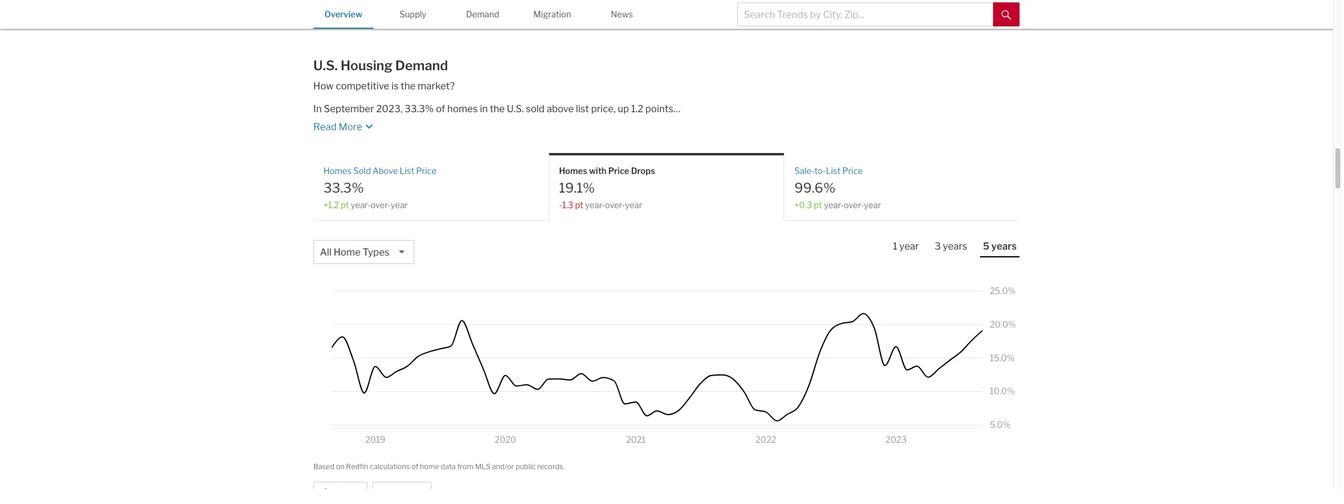 Task type: vqa. For each thing, say whether or not it's contained in the screenshot.
view.
no



Task type: locate. For each thing, give the bounding box(es) containing it.
2 list from the left
[[826, 166, 841, 176]]

price inside homes sold above list price 33.3% +1.2 pt year-over-year
[[416, 166, 437, 176]]

homes
[[447, 103, 478, 114]]

demand
[[466, 9, 499, 19], [395, 58, 448, 73]]

2 horizontal spatial price
[[843, 166, 863, 176]]

public
[[516, 463, 536, 472]]

1 horizontal spatial 33.3%
[[405, 103, 434, 114]]

years for 3 years
[[943, 241, 968, 252]]

pt inside homes with price drops 19.1% -1.3 pt year-over-year
[[575, 200, 584, 210]]

99.6%
[[795, 180, 836, 196]]

0 horizontal spatial year-
[[351, 200, 371, 210]]

homes inside homes with price drops 19.1% -1.3 pt year-over-year
[[559, 166, 588, 176]]

2 year- from the left
[[585, 200, 605, 210]]

33.3% inside homes sold above list price 33.3% +1.2 pt year-over-year
[[324, 180, 364, 196]]

over- inside sale-to-list price 99.6% +0.3 pt year-over-year
[[844, 200, 864, 210]]

u.s. housing demand
[[313, 58, 448, 73]]

in september 2023, 33.3% of homes in the u.s. sold above list price, up 1.2 points …
[[313, 103, 681, 114]]

migration
[[534, 9, 571, 19]]

1 horizontal spatial of
[[436, 103, 445, 114]]

of left home
[[412, 463, 419, 472]]

the right is
[[401, 80, 416, 92]]

over- for 33.3%
[[371, 200, 391, 210]]

0 horizontal spatial pt
[[341, 200, 349, 210]]

how competitive is the market?
[[313, 80, 455, 92]]

1 vertical spatial 33.3%
[[324, 180, 364, 196]]

overview
[[324, 9, 362, 19]]

news link
[[592, 0, 652, 27]]

3 over- from the left
[[844, 200, 864, 210]]

2 over- from the left
[[605, 200, 625, 210]]

0 horizontal spatial the
[[401, 80, 416, 92]]

overview link
[[313, 0, 374, 27]]

…
[[674, 103, 681, 114]]

year- inside homes with price drops 19.1% -1.3 pt year-over-year
[[585, 200, 605, 210]]

on
[[336, 463, 345, 472]]

1 vertical spatial of
[[412, 463, 419, 472]]

market?
[[418, 80, 455, 92]]

price right "with"
[[609, 166, 630, 176]]

homes inside homes sold above list price 33.3% +1.2 pt year-over-year
[[324, 166, 352, 176]]

1 horizontal spatial year-
[[585, 200, 605, 210]]

0 vertical spatial demand
[[466, 9, 499, 19]]

above
[[373, 166, 398, 176]]

with
[[589, 166, 607, 176]]

u.s. up how
[[313, 58, 338, 73]]

list inside sale-to-list price 99.6% +0.3 pt year-over-year
[[826, 166, 841, 176]]

1 homes from the left
[[324, 166, 352, 176]]

1 vertical spatial u.s.
[[507, 103, 524, 114]]

price inside sale-to-list price 99.6% +0.3 pt year-over-year
[[843, 166, 863, 176]]

list up 99.6%
[[826, 166, 841, 176]]

Search Trends by City, Zip... search field
[[737, 2, 994, 26]]

0 vertical spatial the
[[401, 80, 416, 92]]

2 price from the left
[[609, 166, 630, 176]]

1 horizontal spatial over-
[[605, 200, 625, 210]]

33.3% up +1.2
[[324, 180, 364, 196]]

year- down 99.6%
[[824, 200, 844, 210]]

0 horizontal spatial of
[[412, 463, 419, 472]]

homes for 33.3%
[[324, 166, 352, 176]]

5 years button
[[980, 240, 1020, 258]]

homes up 19.1%
[[559, 166, 588, 176]]

0 horizontal spatial u.s.
[[313, 58, 338, 73]]

of left homes
[[436, 103, 445, 114]]

0 horizontal spatial list
[[400, 166, 414, 176]]

types
[[363, 247, 390, 258]]

over-
[[371, 200, 391, 210], [605, 200, 625, 210], [844, 200, 864, 210]]

based
[[313, 463, 335, 472]]

list
[[400, 166, 414, 176], [826, 166, 841, 176]]

3
[[935, 241, 941, 252]]

1 horizontal spatial price
[[609, 166, 630, 176]]

year- right +1.2
[[351, 200, 371, 210]]

years for 5 years
[[992, 241, 1017, 252]]

pt right +1.2
[[341, 200, 349, 210]]

1 over- from the left
[[371, 200, 391, 210]]

pt right +0.3
[[814, 200, 822, 210]]

1 vertical spatial the
[[490, 103, 505, 114]]

0 vertical spatial of
[[436, 103, 445, 114]]

2 pt from the left
[[575, 200, 584, 210]]

year- inside sale-to-list price 99.6% +0.3 pt year-over-year
[[824, 200, 844, 210]]

year- inside homes sold above list price 33.3% +1.2 pt year-over-year
[[351, 200, 371, 210]]

0 vertical spatial u.s.
[[313, 58, 338, 73]]

1 vertical spatial demand
[[395, 58, 448, 73]]

submit search image
[[1002, 10, 1012, 20]]

year- for 19.1%
[[585, 200, 605, 210]]

the
[[401, 80, 416, 92], [490, 103, 505, 114]]

2 horizontal spatial over-
[[844, 200, 864, 210]]

+1.2
[[324, 200, 339, 210]]

1 year- from the left
[[351, 200, 371, 210]]

u.s. left sold
[[507, 103, 524, 114]]

of for 33.3%
[[436, 103, 445, 114]]

pt
[[341, 200, 349, 210], [575, 200, 584, 210], [814, 200, 822, 210]]

years right 5
[[992, 241, 1017, 252]]

homes with price drops 19.1% -1.3 pt year-over-year
[[559, 166, 655, 210]]

price
[[416, 166, 437, 176], [609, 166, 630, 176], [843, 166, 863, 176]]

read more
[[313, 121, 362, 132]]

1 horizontal spatial the
[[490, 103, 505, 114]]

pt for 33.3%
[[341, 200, 349, 210]]

list
[[576, 103, 589, 114]]

years right 3
[[943, 241, 968, 252]]

over- down above
[[371, 200, 391, 210]]

1 horizontal spatial list
[[826, 166, 841, 176]]

0 horizontal spatial homes
[[324, 166, 352, 176]]

1 horizontal spatial u.s.
[[507, 103, 524, 114]]

1 pt from the left
[[341, 200, 349, 210]]

of
[[436, 103, 445, 114], [412, 463, 419, 472]]

1.3
[[562, 200, 573, 210]]

competitive
[[336, 80, 390, 92]]

33.3% down market?
[[405, 103, 434, 114]]

pt right 1.3
[[575, 200, 584, 210]]

5 years
[[983, 241, 1017, 252]]

0 horizontal spatial demand
[[395, 58, 448, 73]]

-
[[559, 200, 562, 210]]

homes left sold at the left of the page
[[324, 166, 352, 176]]

sold
[[353, 166, 371, 176]]

to-
[[815, 166, 826, 176]]

years
[[943, 241, 968, 252], [992, 241, 1017, 252]]

price right to-
[[843, 166, 863, 176]]

2 years from the left
[[992, 241, 1017, 252]]

1 horizontal spatial pt
[[575, 200, 584, 210]]

list right above
[[400, 166, 414, 176]]

0 vertical spatial 33.3%
[[405, 103, 434, 114]]

records.
[[538, 463, 565, 472]]

1 list from the left
[[400, 166, 414, 176]]

2 homes from the left
[[559, 166, 588, 176]]

1.2
[[631, 103, 644, 114]]

from
[[457, 463, 474, 472]]

3 pt from the left
[[814, 200, 822, 210]]

year-
[[351, 200, 371, 210], [585, 200, 605, 210], [824, 200, 844, 210]]

homes
[[324, 166, 352, 176], [559, 166, 588, 176]]

1 horizontal spatial demand
[[466, 9, 499, 19]]

the right in
[[490, 103, 505, 114]]

over- inside homes with price drops 19.1% -1.3 pt year-over-year
[[605, 200, 625, 210]]

33.3%
[[405, 103, 434, 114], [324, 180, 364, 196]]

housing
[[341, 58, 393, 73]]

year
[[391, 200, 408, 210], [625, 200, 643, 210], [864, 200, 881, 210], [900, 241, 919, 252]]

over- inside homes sold above list price 33.3% +1.2 pt year-over-year
[[371, 200, 391, 210]]

year inside homes with price drops 19.1% -1.3 pt year-over-year
[[625, 200, 643, 210]]

september
[[324, 103, 374, 114]]

0 horizontal spatial over-
[[371, 200, 391, 210]]

3 year- from the left
[[824, 200, 844, 210]]

0 horizontal spatial years
[[943, 241, 968, 252]]

of for calculations
[[412, 463, 419, 472]]

1 years from the left
[[943, 241, 968, 252]]

demand link
[[453, 0, 513, 27]]

1 horizontal spatial years
[[992, 241, 1017, 252]]

2 horizontal spatial year-
[[824, 200, 844, 210]]

pt inside homes sold above list price 33.3% +1.2 pt year-over-year
[[341, 200, 349, 210]]

over- down "with"
[[605, 200, 625, 210]]

2 horizontal spatial pt
[[814, 200, 822, 210]]

price right above
[[416, 166, 437, 176]]

0 horizontal spatial price
[[416, 166, 437, 176]]

year inside homes sold above list price 33.3% +1.2 pt year-over-year
[[391, 200, 408, 210]]

u.s.
[[313, 58, 338, 73], [507, 103, 524, 114]]

year- for 33.3%
[[351, 200, 371, 210]]

over- right +0.3
[[844, 200, 864, 210]]

0 horizontal spatial 33.3%
[[324, 180, 364, 196]]

1 horizontal spatial homes
[[559, 166, 588, 176]]

based on redfin calculations of home data from mls and/or public records.
[[313, 463, 565, 472]]

3 price from the left
[[843, 166, 863, 176]]

1 price from the left
[[416, 166, 437, 176]]

year- down 19.1%
[[585, 200, 605, 210]]



Task type: describe. For each thing, give the bounding box(es) containing it.
more
[[339, 121, 362, 132]]

1 year button
[[890, 240, 922, 257]]

and/or
[[492, 463, 514, 472]]

homes sold above list price 33.3% +1.2 pt year-over-year
[[324, 166, 437, 210]]

above
[[547, 103, 574, 114]]

3 years
[[935, 241, 968, 252]]

price inside homes with price drops 19.1% -1.3 pt year-over-year
[[609, 166, 630, 176]]

sale-
[[795, 166, 815, 176]]

up
[[618, 103, 629, 114]]

home
[[420, 463, 439, 472]]

supply
[[400, 9, 427, 19]]

is
[[392, 80, 399, 92]]

over- for 19.1%
[[605, 200, 625, 210]]

price,
[[591, 103, 616, 114]]

sold
[[526, 103, 545, 114]]

calculations
[[370, 463, 410, 472]]

sale-to-list price 99.6% +0.3 pt year-over-year
[[795, 166, 881, 210]]

19.1%
[[559, 180, 595, 196]]

list inside homes sold above list price 33.3% +1.2 pt year-over-year
[[400, 166, 414, 176]]

2023,
[[376, 103, 403, 114]]

home
[[334, 247, 361, 258]]

mls
[[475, 463, 491, 472]]

1 year
[[893, 241, 919, 252]]

all
[[320, 247, 332, 258]]

5
[[983, 241, 990, 252]]

in
[[480, 103, 488, 114]]

points
[[646, 103, 674, 114]]

3 years button
[[932, 240, 971, 257]]

homes for 19.1%
[[559, 166, 588, 176]]

drops
[[631, 166, 655, 176]]

1
[[893, 241, 898, 252]]

news
[[611, 9, 633, 19]]

supply link
[[383, 0, 443, 27]]

read more link
[[313, 116, 808, 134]]

year inside 'button'
[[900, 241, 919, 252]]

read
[[313, 121, 337, 132]]

pt inside sale-to-list price 99.6% +0.3 pt year-over-year
[[814, 200, 822, 210]]

migration link
[[522, 0, 583, 27]]

how
[[313, 80, 334, 92]]

redfin
[[346, 463, 368, 472]]

in
[[313, 103, 322, 114]]

all home types
[[320, 247, 390, 258]]

year inside sale-to-list price 99.6% +0.3 pt year-over-year
[[864, 200, 881, 210]]

pt for -
[[575, 200, 584, 210]]

+0.3
[[795, 200, 812, 210]]

data
[[441, 463, 456, 472]]



